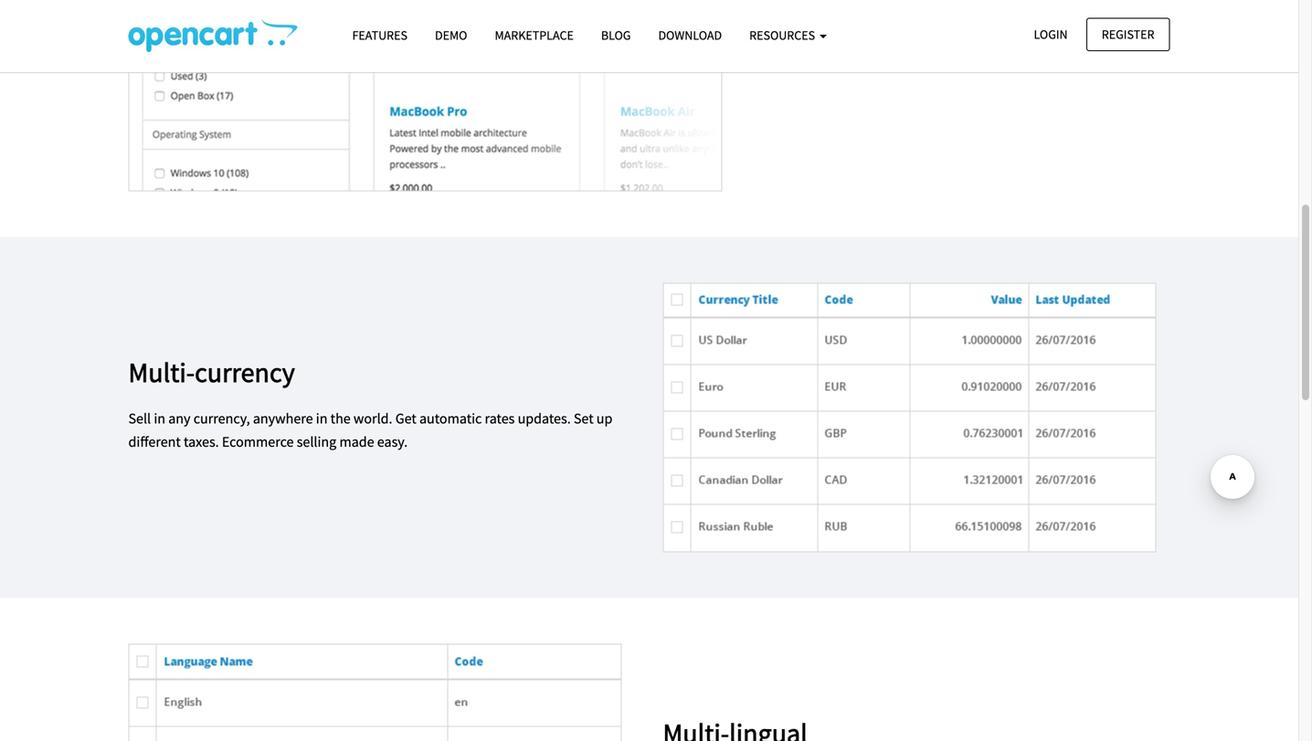 Task type: vqa. For each thing, say whether or not it's contained in the screenshot.
reviews to the left
no



Task type: describe. For each thing, give the bounding box(es) containing it.
sell
[[128, 410, 151, 428]]

login
[[1034, 26, 1068, 43]]

ecommerce
[[222, 433, 294, 451]]

marketplace
[[495, 27, 574, 43]]

multi currency image
[[663, 283, 1157, 553]]

selling
[[297, 433, 337, 451]]

opencart - features image
[[128, 19, 298, 52]]

demo link
[[421, 19, 481, 51]]

anywhere
[[253, 410, 313, 428]]

set
[[574, 410, 594, 428]]

blog
[[601, 27, 631, 43]]

login link
[[1019, 18, 1084, 51]]

currency,
[[194, 410, 250, 428]]

rates
[[485, 410, 515, 428]]

world.
[[354, 410, 393, 428]]

the
[[331, 410, 351, 428]]

resources link
[[736, 19, 841, 51]]

marketplace link
[[481, 19, 588, 51]]



Task type: locate. For each thing, give the bounding box(es) containing it.
0 horizontal spatial in
[[154, 410, 165, 428]]

taxes.
[[184, 433, 219, 451]]

register link
[[1087, 18, 1171, 51]]

automatic
[[420, 410, 482, 428]]

get
[[396, 410, 417, 428]]

blog link
[[588, 19, 645, 51]]

made
[[340, 433, 374, 451]]

features link
[[339, 19, 421, 51]]

download
[[659, 27, 722, 43]]

1 in from the left
[[154, 410, 165, 428]]

any
[[168, 410, 191, 428]]

features
[[352, 27, 408, 43]]

demo
[[435, 27, 468, 43]]

up
[[597, 410, 613, 428]]

multi-currency
[[128, 355, 295, 389]]

multi lingual image
[[128, 644, 622, 741]]

1 horizontal spatial in
[[316, 410, 328, 428]]

2 in from the left
[[316, 410, 328, 428]]

resources
[[750, 27, 818, 43]]

in left any
[[154, 410, 165, 428]]

register
[[1102, 26, 1155, 43]]

download link
[[645, 19, 736, 51]]

in left the
[[316, 410, 328, 428]]

sell in any currency, anywhere in the world. get automatic rates updates. set up different taxes. ecommerce selling made easy.
[[128, 410, 613, 451]]

multi-
[[128, 355, 195, 389]]

currency
[[195, 355, 295, 389]]

in
[[154, 410, 165, 428], [316, 410, 328, 428]]

filters image
[[128, 0, 723, 191]]

easy.
[[377, 433, 408, 451]]

updates.
[[518, 410, 571, 428]]

different
[[128, 433, 181, 451]]



